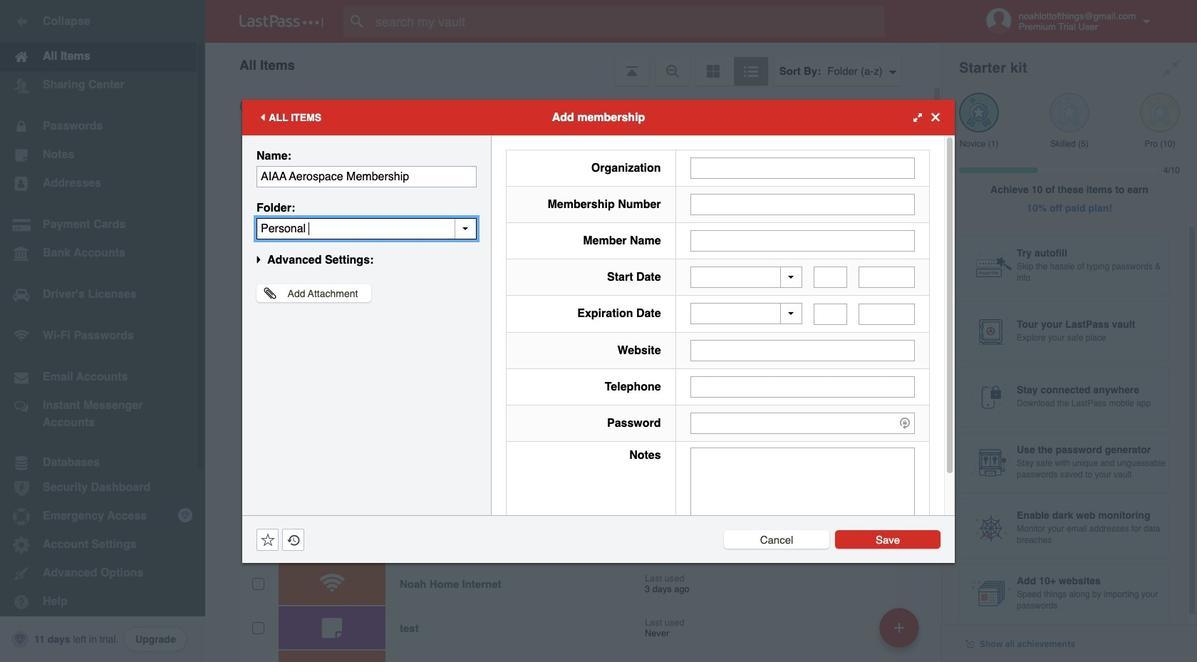 Task type: describe. For each thing, give the bounding box(es) containing it.
new item image
[[895, 623, 905, 633]]

vault options navigation
[[205, 43, 942, 86]]

main navigation navigation
[[0, 0, 205, 662]]

Search search field
[[344, 6, 913, 37]]



Task type: locate. For each thing, give the bounding box(es) containing it.
new item navigation
[[875, 604, 928, 662]]

search my vault text field
[[344, 6, 913, 37]]

None password field
[[690, 412, 915, 434]]

lastpass image
[[240, 15, 324, 28]]

None text field
[[690, 157, 915, 179], [859, 303, 915, 325], [690, 447, 915, 536], [690, 157, 915, 179], [859, 303, 915, 325], [690, 447, 915, 536]]

None text field
[[257, 166, 477, 187], [690, 194, 915, 215], [257, 218, 477, 239], [690, 230, 915, 251], [814, 267, 848, 288], [859, 267, 915, 288], [814, 303, 848, 325], [690, 340, 915, 361], [690, 376, 915, 397], [257, 166, 477, 187], [690, 194, 915, 215], [257, 218, 477, 239], [690, 230, 915, 251], [814, 267, 848, 288], [859, 267, 915, 288], [814, 303, 848, 325], [690, 340, 915, 361], [690, 376, 915, 397]]

dialog
[[242, 99, 955, 563]]



